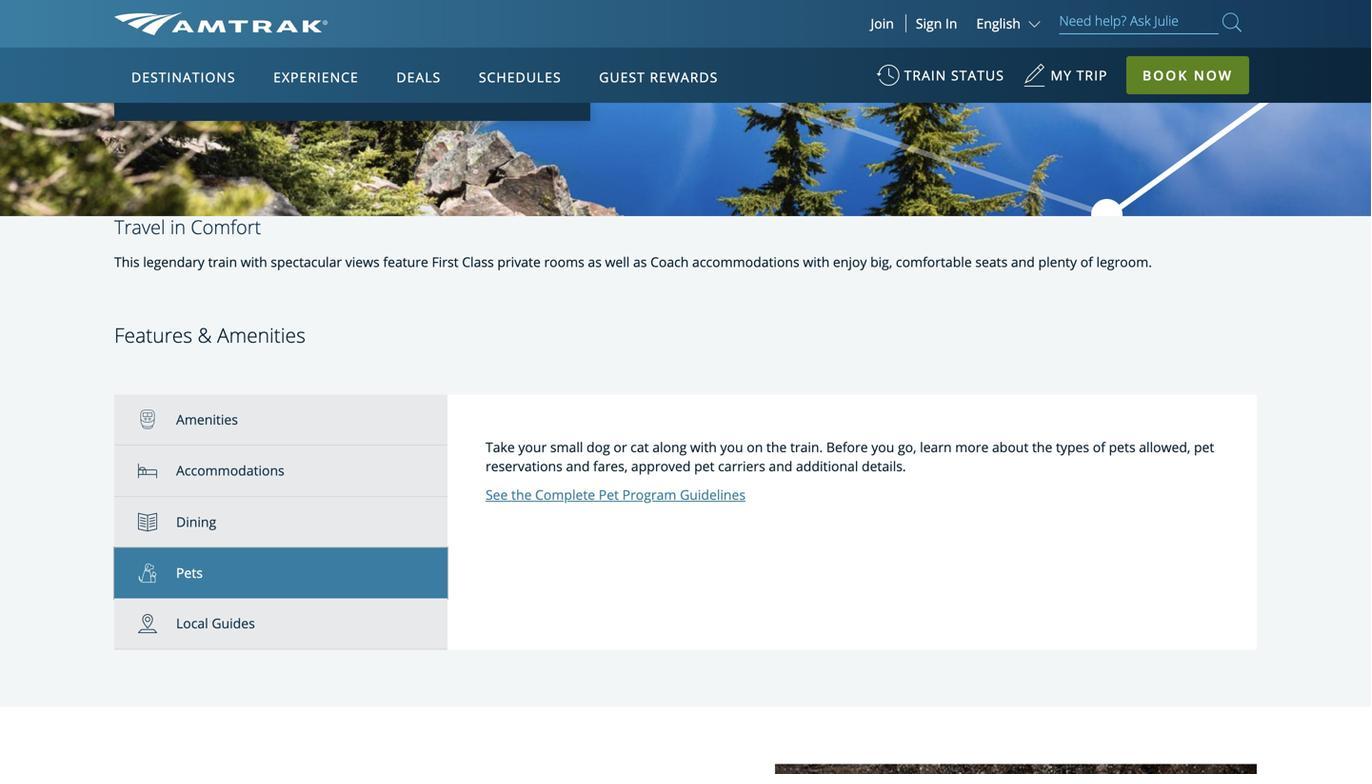 Task type: vqa. For each thing, say whether or not it's contained in the screenshot.
Changes are
no



Task type: describe. For each thing, give the bounding box(es) containing it.
legroom.
[[1097, 253, 1153, 271]]

accommodations button
[[114, 446, 448, 497]]

additional
[[796, 457, 859, 475]]

train
[[905, 66, 947, 84]]

this legendary train with spectacular views feature first class private rooms as well as coach accommodations with enjoy big, comfortable seats and plenty of legroom.
[[114, 253, 1153, 271]]

this
[[114, 253, 140, 271]]

deals
[[397, 68, 441, 86]]

seats
[[976, 253, 1008, 271]]

comfort
[[191, 214, 261, 240]]

1 as from the left
[[588, 253, 602, 271]]

your
[[519, 438, 547, 456]]

coach
[[651, 253, 689, 271]]

guides
[[212, 615, 255, 633]]

2 you from the left
[[872, 438, 895, 456]]

&
[[198, 322, 212, 349]]

big,
[[871, 253, 893, 271]]

book
[[1143, 66, 1189, 84]]

on
[[747, 438, 763, 456]]

book now button
[[1127, 56, 1250, 94]]

about
[[993, 438, 1029, 456]]

pets
[[1110, 438, 1136, 456]]

sign in button
[[916, 14, 958, 32]]

plenty
[[1039, 253, 1078, 271]]

local guides
[[176, 615, 255, 633]]

map
[[333, 64, 372, 84]]

small
[[551, 438, 583, 456]]

accommodations
[[693, 253, 800, 271]]

destinations button
[[124, 50, 243, 104]]

carriers
[[718, 457, 766, 475]]

experience
[[274, 68, 359, 86]]

details.
[[862, 457, 907, 475]]

sign
[[916, 14, 943, 32]]

learn
[[920, 438, 952, 456]]

along
[[653, 438, 687, 456]]

1 horizontal spatial the
[[767, 438, 787, 456]]

pictoral icon for train image
[[138, 410, 176, 429]]

or
[[614, 438, 627, 456]]

see the complete pet program guidelines
[[486, 486, 746, 504]]

local
[[176, 615, 208, 633]]

experience button
[[266, 50, 367, 104]]

see
[[486, 486, 508, 504]]

map button
[[152, 56, 553, 93]]

of inside take your small dog or cat along with you on the train. before you go, learn more about the types of pets allowed, pet reservations and fares, approved pet carriers and additional details.
[[1093, 438, 1106, 456]]

well
[[605, 253, 630, 271]]

features
[[114, 322, 193, 349]]

Please enter your search item search field
[[1060, 10, 1219, 34]]

take
[[486, 438, 515, 456]]

0 horizontal spatial pet
[[695, 457, 715, 475]]

reservations
[[486, 457, 563, 475]]

train
[[208, 253, 237, 271]]

my
[[1051, 66, 1073, 84]]

guest rewards
[[600, 68, 719, 86]]

dining
[[176, 513, 216, 531]]

features & amenities
[[114, 322, 306, 349]]

english button
[[977, 14, 1046, 32]]

before
[[827, 438, 868, 456]]

0 horizontal spatial with
[[241, 253, 267, 271]]

search icon image
[[1223, 9, 1242, 35]]

0 horizontal spatial and
[[566, 457, 590, 475]]

allowed,
[[1140, 438, 1191, 456]]

rooms
[[544, 253, 585, 271]]

0 vertical spatial of
[[1081, 253, 1094, 271]]

1 horizontal spatial and
[[769, 457, 793, 475]]

program
[[623, 486, 677, 504]]

1 horizontal spatial pet
[[1195, 438, 1215, 456]]

first
[[432, 253, 459, 271]]

amtrak image
[[114, 12, 328, 35]]

cat
[[631, 438, 649, 456]]

pets list item
[[114, 548, 448, 599]]

my trip
[[1051, 66, 1108, 84]]

travel in comfort
[[114, 214, 261, 240]]

legendary
[[143, 253, 205, 271]]

sign in
[[916, 14, 958, 32]]

types
[[1057, 438, 1090, 456]]

approved
[[632, 457, 691, 475]]

pictoral icon for local-guides image
[[138, 614, 176, 633]]

2 horizontal spatial and
[[1012, 253, 1035, 271]]



Task type: locate. For each thing, give the bounding box(es) containing it.
accommodations
[[176, 462, 285, 480]]

2 horizontal spatial the
[[1033, 438, 1053, 456]]

0 horizontal spatial as
[[588, 253, 602, 271]]

amenities
[[217, 322, 306, 349], [176, 410, 238, 429]]

0 vertical spatial amenities
[[217, 322, 306, 349]]

banner containing join
[[0, 0, 1372, 440]]

list containing amenities
[[114, 395, 448, 650]]

train status link
[[877, 57, 1005, 104]]

1 vertical spatial of
[[1093, 438, 1106, 456]]

as right well
[[634, 253, 647, 271]]

complete
[[535, 486, 596, 504]]

trip
[[1077, 66, 1108, 84]]

destinations
[[131, 68, 236, 86]]

as left well
[[588, 253, 602, 271]]

local guides button
[[114, 599, 448, 650]]

pictoral icon for bed image
[[138, 462, 176, 481]]

pictoral icon for pets image
[[138, 564, 176, 583]]

application inside banner
[[185, 159, 643, 426]]

you up details.
[[872, 438, 895, 456]]

see the complete pet program guidelines link
[[486, 486, 746, 504]]

join button
[[860, 14, 907, 32]]

of left pets
[[1093, 438, 1106, 456]]

take your small dog or cat along with you on the train. before you go, learn more about the types of pets allowed, pet reservations and fares, approved pet carriers and additional details.
[[486, 438, 1215, 475]]

pet
[[1195, 438, 1215, 456], [695, 457, 715, 475]]

0 horizontal spatial the
[[512, 486, 532, 504]]

2 horizontal spatial with
[[803, 253, 830, 271]]

train.
[[791, 438, 823, 456]]

and down train.
[[769, 457, 793, 475]]

my trip button
[[1024, 57, 1108, 104]]

amenities inside amenities button
[[176, 410, 238, 429]]

schedules
[[479, 68, 562, 86]]

of
[[1081, 253, 1094, 271], [1093, 438, 1106, 456]]

now
[[1195, 66, 1234, 84]]

schedules link
[[471, 48, 569, 103]]

enjoy
[[834, 253, 867, 271]]

amenities up accommodations
[[176, 410, 238, 429]]

feature
[[383, 253, 429, 271]]

more
[[956, 438, 989, 456]]

with inside take your small dog or cat along with you on the train. before you go, learn more about the types of pets allowed, pet reservations and fares, approved pet carriers and additional details.
[[691, 438, 717, 456]]

the
[[767, 438, 787, 456], [1033, 438, 1053, 456], [512, 486, 532, 504]]

spectacular
[[271, 253, 342, 271]]

go,
[[898, 438, 917, 456]]

book now
[[1143, 66, 1234, 84]]

1 horizontal spatial you
[[872, 438, 895, 456]]

with right train
[[241, 253, 267, 271]]

pet up guidelines
[[695, 457, 715, 475]]

pet
[[599, 486, 619, 504]]

the right on
[[767, 438, 787, 456]]

in
[[170, 214, 186, 240]]

amenities button
[[114, 395, 448, 446]]

0 horizontal spatial you
[[721, 438, 744, 456]]

travel
[[114, 214, 165, 240]]

dining button
[[114, 497, 448, 548]]

status
[[952, 66, 1005, 84]]

of right "plenty"
[[1081, 253, 1094, 271]]

0 vertical spatial pet
[[1195, 438, 1215, 456]]

and down small
[[566, 457, 590, 475]]

1 vertical spatial amenities
[[176, 410, 238, 429]]

1 vertical spatial pet
[[695, 457, 715, 475]]

class
[[462, 253, 494, 271]]

pictoral icon for menu image
[[138, 513, 176, 532]]

train status
[[905, 66, 1005, 84]]

in
[[946, 14, 958, 32]]

application
[[185, 159, 643, 426]]

1 horizontal spatial with
[[691, 438, 717, 456]]

the left types
[[1033, 438, 1053, 456]]

guest
[[600, 68, 646, 86]]

2 as from the left
[[634, 253, 647, 271]]

join
[[871, 14, 894, 32]]

1 horizontal spatial as
[[634, 253, 647, 271]]

regions map image
[[185, 159, 643, 426]]

comfortable
[[896, 253, 972, 271]]

english
[[977, 14, 1021, 32]]

you
[[721, 438, 744, 456], [872, 438, 895, 456]]

dog
[[587, 438, 610, 456]]

you up carriers
[[721, 438, 744, 456]]

the right see
[[512, 486, 532, 504]]

and right seats
[[1012, 253, 1035, 271]]

private
[[498, 253, 541, 271]]

fares,
[[594, 457, 628, 475]]

rewards
[[650, 68, 719, 86]]

banner
[[0, 0, 1372, 440]]

amenities right &
[[217, 322, 306, 349]]

list
[[114, 395, 448, 650]]

guidelines
[[680, 486, 746, 504]]

pets
[[176, 564, 203, 582]]

guest rewards button
[[592, 50, 726, 104]]

and
[[1012, 253, 1035, 271], [566, 457, 590, 475], [769, 457, 793, 475]]

pet right allowed,
[[1195, 438, 1215, 456]]

views
[[346, 253, 380, 271]]

pets button
[[114, 548, 448, 599]]

with right along
[[691, 438, 717, 456]]

1 you from the left
[[721, 438, 744, 456]]

with left enjoy
[[803, 253, 830, 271]]

deals button
[[389, 50, 449, 104]]



